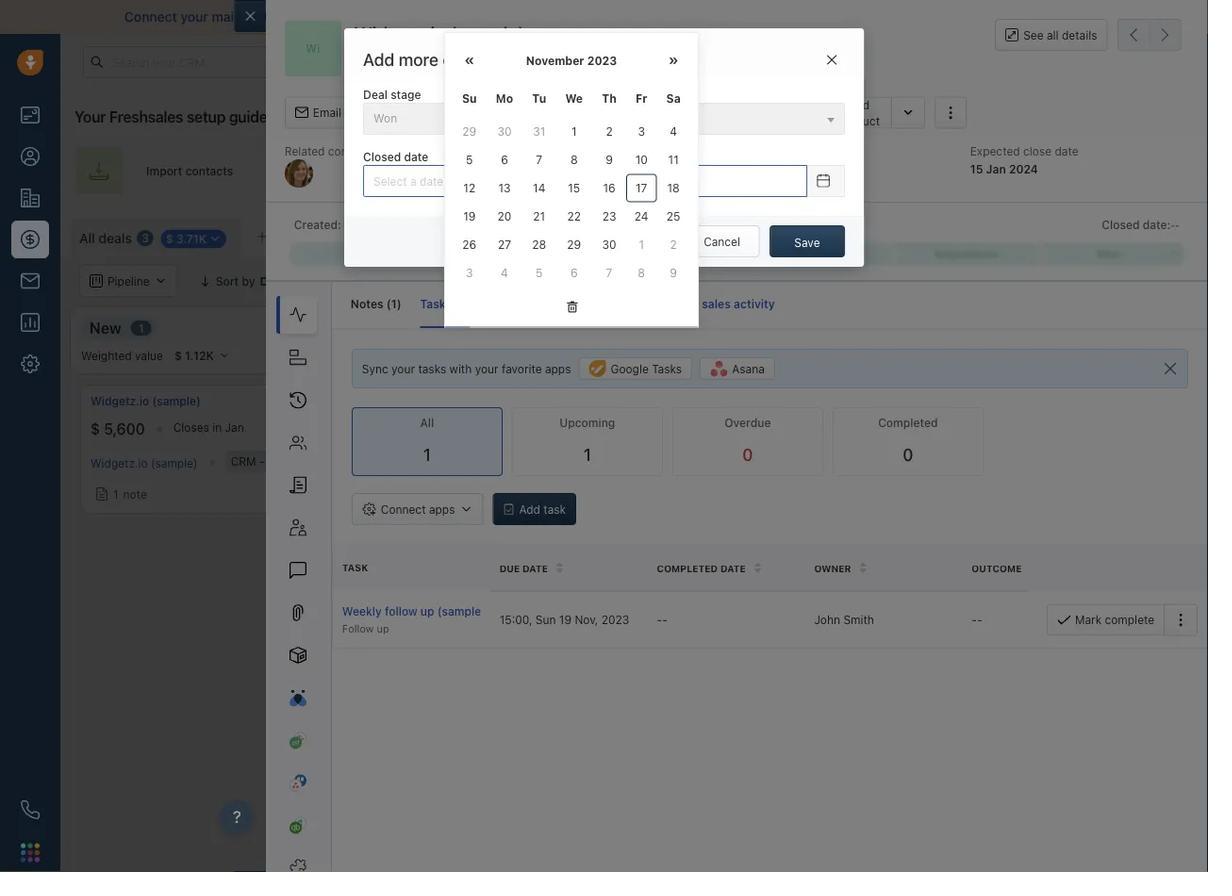 Task type: locate. For each thing, give the bounding box(es) containing it.
1 vertical spatial up
[[377, 622, 389, 635]]

9
[[606, 153, 613, 166], [344, 220, 351, 231], [670, 266, 677, 280]]

sales up activities
[[736, 98, 765, 111]]

(sample) up 16
[[576, 162, 626, 175]]

widgetz.io (sample) dialog
[[234, 0, 1208, 873]]

task down we
[[563, 106, 587, 119]]

related inside related account widgetz.io (sample)
[[513, 144, 554, 158]]

5,600 left closes in jan
[[104, 420, 145, 438]]

add left the -- link
[[1142, 227, 1163, 241]]

john inside sales owner john smith
[[742, 162, 769, 175]]

0 vertical spatial 15
[[970, 162, 983, 175]]

container_wx8msf4aqz5i3rn1 image left the quotas
[[938, 274, 951, 288]]

15 down expected
[[970, 162, 983, 175]]

7 down 23 at the top of page
[[606, 266, 613, 280]]

1 horizontal spatial closes
[[465, 421, 501, 434]]

filter
[[372, 274, 398, 288]]

details up 'su' on the top left of the page
[[443, 49, 494, 69]]

leads right "route"
[[869, 164, 898, 177]]

sun
[[536, 613, 556, 627]]

close image
[[1180, 12, 1189, 22]]

1 vertical spatial closed
[[1102, 218, 1140, 231]]

6
[[501, 153, 508, 166], [571, 266, 578, 280]]

0 vertical spatial details
[[1062, 28, 1097, 42]]

sales left sequenc
[[1134, 164, 1162, 177]]

november
[[526, 54, 584, 67]]

3 right all deals link
[[141, 232, 149, 245]]

details
[[1062, 28, 1097, 42], [443, 49, 494, 69]]

sync
[[362, 362, 388, 375]]

to right "route"
[[901, 164, 912, 177]]

2 horizontal spatial 9
[[670, 266, 677, 280]]

23
[[602, 210, 616, 223]]

sales left data
[[804, 9, 837, 25]]

0 vertical spatial 9
[[606, 153, 613, 166]]

add more details dialog
[[344, 28, 864, 267]]

task inside button
[[563, 106, 587, 119]]

1 horizontal spatial all
[[1047, 28, 1059, 42]]

acme inc (sample) down 100
[[397, 455, 496, 468]]

1 vertical spatial import
[[146, 164, 182, 177]]

$
[[355, 60, 363, 75], [91, 420, 100, 438], [397, 420, 407, 438]]

$ inside the widgetz.io (sample) dialog
[[355, 60, 363, 75]]

your left the trial
[[693, 56, 715, 68]]

7 up 14
[[536, 153, 543, 166]]

(
[[387, 298, 391, 311]]

2 leads from the left
[[869, 164, 898, 177]]

2 closes from the left
[[465, 421, 501, 434]]

john down owner
[[814, 613, 840, 627]]

1 horizontal spatial 21
[[779, 56, 790, 68]]

acme inc (sample) link down 100
[[397, 455, 496, 468]]

deals
[[1036, 227, 1065, 241], [99, 230, 132, 246]]

1 note for $ 5,600
[[113, 488, 147, 501]]

days down import all your sales data link
[[793, 56, 816, 68]]

acme inc (sample)
[[397, 395, 499, 408], [397, 455, 496, 468]]

1 horizontal spatial details
[[1062, 28, 1097, 42]]

21 up 28
[[533, 210, 545, 223]]

completed for completed date
[[657, 563, 718, 574]]

your left mailbox
[[181, 9, 208, 25]]

sales for sales owner john smith
[[742, 144, 771, 158]]

start
[[1001, 9, 1030, 25]]

team left 2024
[[943, 164, 970, 177]]

28
[[532, 238, 546, 251]]

2 acme inc (sample) from the top
[[397, 455, 496, 468]]

days left ago
[[353, 220, 374, 231]]

0 horizontal spatial days
[[353, 220, 374, 231]]

task button
[[534, 97, 597, 129]]

9 inside created: 9 days ago
[[344, 220, 351, 231]]

meeting button
[[607, 97, 689, 129]]

due date
[[500, 563, 548, 574]]

all inside the widgetz.io (sample) dialog
[[420, 417, 434, 430]]

1 vertical spatial tasks
[[652, 362, 682, 376]]

note
[[430, 484, 454, 497], [123, 488, 147, 501]]

related account widgetz.io (sample)
[[513, 144, 626, 175]]

0 horizontal spatial to
[[264, 9, 276, 25]]

1 vertical spatial 6
[[571, 266, 578, 280]]

1 vertical spatial 4
[[501, 266, 508, 280]]

0 horizontal spatial 4
[[501, 266, 508, 280]]

1 horizontal spatial related
[[513, 144, 554, 158]]

21 right the 'ends'
[[779, 56, 790, 68]]

29 down 22 at left top
[[567, 238, 581, 251]]

1 horizontal spatial john
[[814, 613, 840, 627]]

mark
[[1075, 613, 1102, 627]]

november 2023
[[526, 54, 617, 67]]

and left enable
[[416, 9, 440, 25]]

task up weekly
[[342, 562, 368, 573]]

1 closes from the left
[[173, 421, 209, 434]]

add right "overdue"
[[811, 406, 833, 420]]

1 vertical spatial 2023
[[602, 613, 629, 627]]

previous month image
[[464, 54, 475, 67]]

5
[[466, 153, 473, 166], [536, 266, 543, 280]]

1 horizontal spatial completed
[[878, 417, 938, 430]]

nov
[[516, 421, 537, 434]]

add deal
[[1142, 227, 1189, 241], [811, 406, 859, 420]]

team up 18
[[662, 164, 689, 177]]

1 related from the left
[[285, 144, 325, 158]]

leads
[[448, 164, 477, 177], [869, 164, 898, 177]]

0 vertical spatial task
[[563, 106, 587, 119]]

5 up 12
[[466, 153, 473, 166]]

create left custom
[[618, 298, 655, 311]]

all down from
[[1047, 28, 1059, 42]]

1 vertical spatial completed
[[657, 563, 718, 574]]

13 for 13
[[498, 182, 511, 195]]

note for $ 5,600
[[123, 488, 147, 501]]

monthly
[[322, 455, 365, 468]]

create
[[1094, 164, 1131, 177], [618, 298, 655, 311]]

1 vertical spatial all
[[486, 274, 500, 288]]

13 left the more...
[[273, 230, 285, 243]]

-- down outcome
[[972, 613, 983, 627]]

2-
[[488, 9, 502, 25]]

13 more...
[[273, 230, 327, 243]]

1 vertical spatial create
[[618, 298, 655, 311]]

add deal up search field
[[1142, 227, 1189, 241]]

2 related from the left
[[513, 144, 554, 158]]

connect down '$ 100'
[[381, 503, 426, 516]]

save button
[[770, 226, 845, 258]]

0 vertical spatial $ 5,600
[[355, 60, 404, 75]]

0 horizontal spatial 6
[[501, 153, 508, 166]]

all deals 3
[[79, 230, 149, 246]]

30 down note
[[498, 125, 512, 138]]

sales activities button up sales owner john smith
[[698, 97, 812, 129]]

closes for $ 5,600
[[173, 421, 209, 434]]

0 vertical spatial jan
[[986, 162, 1006, 175]]

0 horizontal spatial $ 5,600
[[91, 420, 145, 438]]

Search field
[[1106, 265, 1201, 297]]

email button
[[285, 97, 352, 129]]

Search your CRM... text field
[[83, 46, 272, 78]]

0 vertical spatial connect
[[124, 9, 177, 25]]

1 vertical spatial 8
[[638, 266, 645, 280]]

2 vertical spatial sales
[[702, 298, 731, 311]]

related
[[285, 144, 325, 158], [513, 144, 554, 158]]

3 inside all deals 3
[[141, 232, 149, 245]]

1 horizontal spatial 13
[[498, 182, 511, 195]]

25
[[667, 210, 681, 223]]

bring
[[358, 164, 387, 177]]

0 horizontal spatial 30
[[498, 125, 512, 138]]

acme inc (sample) link down with
[[397, 393, 499, 410]]

18
[[667, 182, 680, 195]]

2023 inside the widgetz.io (sample) dialog
[[602, 613, 629, 627]]

all down 27
[[486, 274, 500, 288]]

5,600
[[366, 60, 404, 75], [104, 420, 145, 438]]

o
[[360, 230, 369, 243]]

your freshsales setup guide
[[75, 108, 267, 126]]

related down 31
[[513, 144, 554, 158]]

0 vertical spatial all
[[79, 230, 95, 246]]

closed inside the widgetz.io (sample) dialog
[[1102, 218, 1140, 231]]

tasks
[[420, 298, 452, 311], [652, 362, 682, 376]]

apps right "favorite"
[[545, 362, 571, 375]]

john smith
[[814, 613, 874, 627]]

4 down 27
[[501, 266, 508, 280]]

1 horizontal spatial 5,600
[[366, 60, 404, 75]]

inc
[[431, 395, 447, 408], [430, 455, 446, 468]]

container_wx8msf4aqz5i3rn1 image up connect apps
[[402, 484, 415, 497]]

tasks up qualification
[[420, 298, 452, 311]]

1 horizontal spatial 6
[[571, 266, 578, 280]]

1 vertical spatial 9
[[344, 220, 351, 231]]

0 vertical spatial widgetz.io (sample)
[[355, 22, 525, 44]]

(sample) left 15:00,
[[437, 605, 486, 618]]

0 vertical spatial inc
[[431, 395, 447, 408]]

container_wx8msf4aqz5i3rn1 image inside 'all deal owners' button
[[466, 274, 479, 288]]

acme down '$ 100'
[[397, 455, 427, 468]]

deals inside import deals button
[[1036, 227, 1065, 241]]

route leads to your team
[[834, 164, 970, 177]]

connect up search your crm... text box
[[124, 9, 177, 25]]

deal
[[1166, 227, 1189, 241], [503, 274, 527, 288], [836, 406, 859, 420]]

settings button
[[879, 218, 962, 250]]

2 vertical spatial widgetz.io (sample) link
[[91, 457, 198, 470]]

-- down completed date
[[657, 613, 668, 627]]

15 inside expected close date 15 jan 2024
[[970, 162, 983, 175]]

enable
[[443, 9, 485, 25]]

9 up custom
[[670, 266, 677, 280]]

6 down note
[[501, 153, 508, 166]]

widgetz.io (sample) link down closes in jan
[[91, 457, 198, 470]]

your
[[181, 9, 208, 25], [773, 9, 801, 25], [635, 164, 659, 177], [915, 164, 939, 177], [392, 362, 415, 375], [475, 362, 499, 375]]

9 left o
[[344, 220, 351, 231]]

1 vertical spatial all
[[1047, 28, 1059, 42]]

(sample) inside related account widgetz.io (sample)
[[576, 162, 626, 175]]

2 horizontal spatial $
[[397, 420, 407, 438]]

0 horizontal spatial 7
[[536, 153, 543, 166]]

0 vertical spatial 3
[[638, 125, 645, 138]]

widgetz.io (sample) inside dialog
[[355, 22, 525, 44]]

john down activities
[[742, 162, 769, 175]]

stage
[[391, 88, 421, 101]]

connect for connect apps
[[381, 503, 426, 516]]

0 vertical spatial completed
[[878, 417, 938, 430]]

1 horizontal spatial deals
[[1036, 227, 1065, 241]]

inc down 100
[[430, 455, 446, 468]]

5,600 up deal stage
[[366, 60, 404, 75]]

deals up forecasting
[[1036, 227, 1065, 241]]

connect your mailbox to improve deliverability and enable 2-way sync of email conversations. import all your sales data so you don't have to start from scratch.
[[124, 9, 1117, 25]]

google
[[611, 362, 649, 376]]

12
[[463, 182, 476, 195]]

13 inside button
[[273, 230, 285, 243]]

1 acme inc (sample) from the top
[[397, 395, 499, 408]]

add deal button
[[1116, 218, 1199, 250]]

owner
[[774, 144, 806, 158]]

15 up 22 at left top
[[568, 182, 580, 195]]

deals down import contacts link
[[99, 230, 132, 246]]

deal inside 'all deal owners' button
[[503, 274, 527, 288]]

create custom sales activity link
[[597, 298, 775, 311]]

all
[[756, 9, 770, 25], [1047, 28, 1059, 42]]

owner
[[814, 563, 851, 574]]

13 more... button
[[246, 224, 337, 250]]

create inside the widgetz.io (sample) dialog
[[618, 298, 655, 311]]

widgetz.io (sample) link up closes in jan
[[91, 393, 201, 410]]

1 vertical spatial 13
[[273, 230, 285, 243]]

mark complete
[[1075, 613, 1155, 627]]

import up the trial
[[711, 9, 752, 25]]

deliverability
[[333, 9, 413, 25]]

connect inside the widgetz.io (sample) dialog
[[381, 503, 426, 516]]

to right mailbox
[[264, 9, 276, 25]]

1 vertical spatial apps
[[429, 503, 455, 516]]

task
[[563, 106, 587, 119], [342, 562, 368, 573]]

in for bring in website leads
[[390, 164, 399, 177]]

0 horizontal spatial up
[[377, 622, 389, 635]]

1 vertical spatial jan
[[225, 421, 244, 434]]

1 vertical spatial details
[[443, 49, 494, 69]]

3 down meeting
[[638, 125, 645, 138]]

add more details
[[363, 49, 494, 69]]

details inside dialog
[[443, 49, 494, 69]]

deals for all
[[99, 230, 132, 246]]

1 horizontal spatial and
[[998, 274, 1018, 288]]

0 vertical spatial add deal
[[1142, 227, 1189, 241]]

0 horizontal spatial all
[[79, 230, 95, 246]]

1 vertical spatial sales
[[742, 144, 771, 158]]

closed for closed date
[[363, 151, 401, 164]]

3 down 26
[[466, 266, 473, 280]]

closed left date: at the right top
[[1102, 218, 1140, 231]]

29 down 'su' on the top left of the page
[[463, 125, 477, 138]]

connect apps button
[[352, 493, 483, 525], [352, 493, 483, 525]]

jan
[[986, 162, 1006, 175], [225, 421, 244, 434]]

up down follow
[[377, 622, 389, 635]]

deal for add deal "button"
[[1166, 227, 1189, 241]]

acme up '$ 100'
[[397, 395, 428, 408]]

container_wx8msf4aqz5i3rn1 image
[[466, 274, 479, 288], [938, 274, 951, 288], [793, 407, 807, 420], [402, 484, 415, 497]]

7
[[536, 153, 543, 166], [606, 266, 613, 280]]

0 horizontal spatial all
[[756, 9, 770, 25]]

widgetz.io (sample) up "add more details"
[[355, 22, 525, 44]]

1 vertical spatial widgetz.io (sample) link
[[91, 393, 201, 410]]

import deals group
[[971, 218, 1107, 250]]

closed date: --
[[1102, 218, 1180, 231]]

nov,
[[575, 613, 598, 627]]

1 horizontal spatial jan
[[986, 162, 1006, 175]]

discovery
[[700, 319, 771, 337]]

deal for 'all deal owners' button
[[503, 274, 527, 288]]

1 horizontal spatial $ 5,600
[[355, 60, 404, 75]]

13 for 13 more...
[[273, 230, 285, 243]]

add inside add product
[[849, 98, 870, 111]]

closed
[[363, 151, 401, 164], [1102, 218, 1140, 231]]

0 horizontal spatial leads
[[448, 164, 477, 177]]

1 horizontal spatial 5
[[536, 266, 543, 280]]

0 horizontal spatial john
[[742, 162, 769, 175]]

freshworks switcher image
[[21, 844, 40, 862]]

1 leads from the left
[[448, 164, 477, 177]]

weekly follow up (sample) link
[[342, 603, 486, 620]]

$ 5,600 left closes in jan
[[91, 420, 145, 438]]

closed up bring
[[363, 151, 401, 164]]

products
[[548, 455, 595, 468]]

19 right sun
[[559, 613, 572, 627]]

tu
[[532, 92, 546, 105]]

related for related account widgetz.io (sample)
[[513, 144, 554, 158]]

all inside button
[[486, 274, 500, 288]]

2023 right nov,
[[602, 613, 629, 627]]

jan inside expected close date 15 jan 2024
[[986, 162, 1006, 175]]

sales down activities
[[742, 144, 771, 158]]

0 horizontal spatial 3
[[141, 232, 149, 245]]

9 up 16
[[606, 153, 613, 166]]

add up deal
[[363, 49, 395, 69]]

1 vertical spatial smith
[[844, 613, 874, 627]]

acme inc (sample) down with
[[397, 395, 499, 408]]

$ 5,600 up deal
[[355, 60, 404, 75]]

team
[[662, 164, 689, 177], [943, 164, 970, 177]]

24
[[635, 210, 649, 223]]

0 vertical spatial import
[[711, 9, 752, 25]]

0 vertical spatial up
[[421, 605, 434, 618]]

1 horizontal spatial 8
[[638, 266, 645, 280]]

create sales sequenc link
[[1023, 147, 1208, 194]]

0 vertical spatial acme inc (sample) link
[[397, 393, 499, 410]]

all for deals
[[79, 230, 95, 246]]

quotas
[[956, 274, 995, 288]]

0 vertical spatial 8
[[571, 153, 578, 166]]

leads inside bring in website leads link
[[448, 164, 477, 177]]

1 horizontal spatial add deal
[[1142, 227, 1189, 241]]

1 -- from the left
[[657, 613, 668, 627]]

1 inc from the top
[[431, 395, 447, 408]]

add task
[[519, 503, 566, 516]]

completed for completed
[[878, 417, 938, 430]]

add deal right "overdue"
[[811, 406, 859, 420]]

to
[[264, 9, 276, 25], [984, 9, 997, 25], [901, 164, 912, 177]]

1 horizontal spatial 15
[[970, 162, 983, 175]]

1 filter applied button
[[331, 265, 453, 297]]

widgetz.io (sample) link down the account
[[513, 162, 626, 175]]

30 down 23 at the top of page
[[602, 238, 616, 251]]

1 horizontal spatial 4
[[670, 125, 677, 138]]

$ 100
[[397, 420, 436, 438]]

1 horizontal spatial days
[[793, 56, 816, 68]]

your right sync
[[392, 362, 415, 375]]

sales activities button down the 'ends'
[[698, 97, 803, 129]]

apps down 100
[[429, 503, 455, 516]]

0 vertical spatial your
[[693, 56, 715, 68]]

closed inside "add more details" dialog
[[363, 151, 401, 164]]

crm - gold plan monthly (sample)
[[231, 455, 415, 468]]

email
[[579, 9, 612, 25]]

0 horizontal spatial closes
[[173, 421, 209, 434]]

1 vertical spatial acme inc (sample)
[[397, 455, 496, 468]]

google tasks
[[611, 362, 682, 376]]

crm
[[231, 455, 256, 468]]

create up the closed date: --
[[1094, 164, 1131, 177]]

leads up 12
[[448, 164, 477, 177]]

import inside button
[[997, 227, 1033, 241]]

widgetz.io (sample) down closes in jan
[[91, 457, 198, 470]]

0 horizontal spatial smith
[[772, 162, 804, 175]]

1 horizontal spatial your
[[693, 56, 715, 68]]

0 horizontal spatial deal
[[503, 274, 527, 288]]

0 horizontal spatial import
[[146, 164, 182, 177]]

1 horizontal spatial 9
[[606, 153, 613, 166]]

1 horizontal spatial to
[[901, 164, 912, 177]]

1 horizontal spatial --
[[972, 613, 983, 627]]

sales inside "sales activities"
[[736, 98, 765, 111]]

leads inside route leads to your team link
[[869, 164, 898, 177]]

sales inside sales owner john smith
[[742, 144, 771, 158]]

details inside button
[[1062, 28, 1097, 42]]

details down 'scratch.'
[[1062, 28, 1097, 42]]

sales up discovery
[[702, 298, 731, 311]]

deal inside add deal "button"
[[1166, 227, 1189, 241]]

account
[[557, 144, 600, 158]]

phone element
[[11, 791, 49, 829]]

inc up 100
[[431, 395, 447, 408]]

1 vertical spatial 15
[[568, 182, 580, 195]]

container_wx8msf4aqz5i3rn1 image inside quotas and forecasting link
[[938, 274, 951, 288]]

date inside "add more details" dialog
[[404, 151, 429, 164]]

container_wx8msf4aqz5i3rn1 image inside settings popup button
[[889, 227, 902, 241]]

(sample) down closes in jan
[[151, 457, 198, 470]]

connect
[[124, 9, 177, 25], [381, 503, 426, 516]]

container_wx8msf4aqz5i3rn1 image for 1
[[402, 484, 415, 497]]

jan down expected
[[986, 162, 1006, 175]]

add inside "button"
[[1142, 227, 1163, 241]]

1 note for $ 100
[[420, 484, 454, 497]]

with
[[450, 362, 472, 375]]

container_wx8msf4aqz5i3rn1 image
[[694, 163, 709, 178], [889, 227, 902, 241], [343, 274, 356, 288], [95, 488, 108, 501]]

2 down the th
[[606, 125, 613, 138]]

0 vertical spatial 19
[[463, 210, 476, 223]]

jan up the crm on the left bottom of the page
[[225, 421, 244, 434]]

container_wx8msf4aqz5i3rn1 image right "overdue"
[[793, 407, 807, 420]]

import for import contacts
[[146, 164, 182, 177]]

0 vertical spatial 21
[[779, 56, 790, 68]]

0 vertical spatial 7
[[536, 153, 543, 166]]



Task type: vqa. For each thing, say whether or not it's contained in the screenshot.
Widgetz.io within the Related Account Widgetz.Io (Sample)
yes



Task type: describe. For each thing, give the bounding box(es) containing it.
closed for closed date: --
[[1102, 218, 1140, 231]]

related for related contact
[[285, 144, 325, 158]]

you
[[889, 9, 912, 25]]

connect for connect your mailbox to improve deliverability and enable 2-way sync of email conversations. import all your sales data so you don't have to start from scratch.
[[124, 9, 177, 25]]

create custom sales activity
[[618, 298, 775, 311]]

0 horizontal spatial 8
[[571, 153, 578, 166]]

demo
[[991, 319, 1033, 337]]

follow
[[385, 605, 417, 618]]

create for create custom sales activity
[[618, 298, 655, 311]]

notes ( 1 )
[[351, 298, 401, 311]]

create for create sales sequenc
[[1094, 164, 1131, 177]]

1 filter applied
[[364, 274, 441, 288]]

container_wx8msf4aqz5i3rn1 image for quotas and forecasting
[[938, 274, 951, 288]]

1 horizontal spatial smith
[[844, 613, 874, 627]]

qualification
[[395, 319, 485, 337]]

add task button
[[493, 493, 576, 525]]

container_wx8msf4aqz5i3rn1 image inside invite your team link
[[694, 163, 709, 178]]

connect apps
[[381, 503, 455, 516]]

sales owner john smith
[[742, 144, 806, 175]]

plan
[[296, 455, 319, 468]]

meeting
[[635, 106, 678, 119]]

su
[[462, 92, 477, 105]]

1 vertical spatial 21
[[533, 210, 545, 223]]

0 vertical spatial 30
[[498, 125, 512, 138]]

import for import deals
[[997, 227, 1033, 241]]

11
[[668, 153, 679, 166]]

upcoming
[[560, 417, 615, 430]]

add deal inside add deal "button"
[[1142, 227, 1189, 241]]

0 horizontal spatial 15
[[568, 182, 580, 195]]

your for your trial ends in 21 days
[[693, 56, 715, 68]]

15:00, sun 19 nov, 2023
[[500, 613, 629, 627]]

details for see all details
[[1062, 28, 1097, 42]]

date for completed date
[[721, 563, 746, 574]]

(sample) down '$ 100'
[[368, 455, 415, 468]]

$ 5,600 inside the widgetz.io (sample) dialog
[[355, 60, 404, 75]]

call button
[[361, 97, 419, 129]]

1 vertical spatial 30
[[602, 238, 616, 251]]

14
[[533, 182, 546, 195]]

your right with
[[475, 362, 499, 375]]

1 acme from the top
[[397, 395, 428, 408]]

note
[[489, 106, 515, 119]]

1 vertical spatial widgetz.io (sample)
[[91, 395, 201, 408]]

(sample) inside weekly follow up (sample) follow up
[[437, 605, 486, 618]]

widgetz.io (sample) link inside dialog
[[513, 162, 626, 175]]

route leads to your team link
[[762, 147, 1004, 194]]

0 horizontal spatial add deal
[[811, 406, 859, 420]]

1 vertical spatial 5
[[536, 266, 543, 280]]

related contact
[[285, 144, 369, 158]]

all deal owners
[[486, 274, 569, 288]]

weekly follow up (sample) follow up
[[342, 605, 486, 635]]

date inside expected close date 15 jan 2024
[[1055, 144, 1079, 158]]

add inside button
[[519, 503, 540, 516]]

mo
[[496, 92, 513, 105]]

19 inside the widgetz.io (sample) dialog
[[559, 613, 572, 627]]

container_wx8msf4aqz5i3rn1 image for add deal
[[793, 407, 807, 420]]

1 vertical spatial and
[[998, 274, 1018, 288]]

weekly
[[342, 605, 382, 618]]

0 vertical spatial days
[[793, 56, 816, 68]]

phone image
[[21, 801, 40, 820]]

your trial ends in 21 days
[[693, 56, 816, 68]]

10
[[635, 153, 648, 166]]

activities
[[726, 114, 774, 127]]

15:00,
[[500, 613, 532, 627]]

your up your trial ends in 21 days
[[773, 9, 801, 25]]

smith inside sales owner john smith
[[772, 162, 804, 175]]

so
[[871, 9, 886, 25]]

2 acme inc (sample) link from the top
[[397, 455, 496, 468]]

1 inside 1 filter applied button
[[364, 274, 369, 288]]

22
[[567, 210, 581, 223]]

(sample) up previous month image
[[450, 22, 525, 44]]

2 horizontal spatial 3
[[638, 125, 645, 138]]

forecasting
[[1021, 274, 1086, 288]]

connect your mailbox link
[[124, 9, 264, 25]]

0 horizontal spatial 2
[[606, 125, 613, 138]]

1 horizontal spatial up
[[421, 605, 434, 618]]

1 horizontal spatial apps
[[545, 362, 571, 375]]

closes for $ 100
[[465, 421, 501, 434]]

⌘ o
[[347, 230, 369, 243]]

2 acme from the top
[[397, 455, 427, 468]]

100
[[410, 420, 436, 438]]

(sample) down closes in nov at left
[[449, 455, 496, 468]]

0 vertical spatial 2023
[[587, 54, 617, 67]]

owners
[[530, 274, 569, 288]]

sales inside the widgetz.io (sample) dialog
[[702, 298, 731, 311]]

sales activities
[[726, 98, 774, 127]]

cancel button
[[684, 226, 760, 258]]

more
[[399, 49, 439, 69]]

1 vertical spatial 7
[[606, 266, 613, 280]]

all inside button
[[1047, 28, 1059, 42]]

explore plans link
[[842, 50, 936, 73]]

container_wx8msf4aqz5i3rn1 image inside 1 filter applied button
[[343, 274, 356, 288]]

0 horizontal spatial 19
[[463, 210, 476, 223]]

sa
[[667, 92, 681, 105]]

Select a date text field
[[363, 165, 807, 197]]

all for deal
[[486, 274, 500, 288]]

setup
[[187, 108, 226, 126]]

sequenc
[[1165, 164, 1208, 177]]

import all your sales data link
[[711, 9, 871, 25]]

add inside dialog
[[363, 49, 395, 69]]

(sample) down sync your tasks with your favorite apps at the left top of the page
[[450, 395, 499, 408]]

fr
[[636, 92, 647, 105]]

invite
[[602, 164, 632, 177]]

due
[[500, 563, 520, 574]]

outcome
[[972, 563, 1022, 574]]

⌘
[[347, 230, 357, 243]]

1 acme inc (sample) link from the top
[[397, 393, 499, 410]]

0 vertical spatial sales
[[804, 9, 837, 25]]

5,600 inside the widgetz.io (sample) dialog
[[366, 60, 404, 75]]

1 team from the left
[[662, 164, 689, 177]]

1 vertical spatial 29
[[567, 238, 581, 251]]

way
[[502, 9, 527, 25]]

details for add more details
[[443, 49, 494, 69]]

note for $ 100
[[430, 484, 454, 497]]

import contacts link
[[75, 147, 267, 194]]

deals for import
[[1036, 227, 1065, 241]]

add product
[[838, 98, 880, 127]]

2 horizontal spatial sales
[[1134, 164, 1162, 177]]

0 vertical spatial and
[[416, 9, 440, 25]]

more...
[[288, 230, 327, 243]]

2024
[[1009, 162, 1038, 175]]

1 horizontal spatial 2
[[670, 238, 677, 251]]

0 horizontal spatial apps
[[429, 503, 455, 516]]

$ for qualification
[[397, 420, 407, 438]]

2 vertical spatial 9
[[670, 266, 677, 280]]

sales for sales activities
[[736, 98, 765, 111]]

invite your team link
[[530, 147, 743, 194]]

th
[[602, 92, 617, 105]]

completed date
[[657, 563, 746, 574]]

widgetz.io inside related account widgetz.io (sample)
[[513, 162, 573, 175]]

date for due date
[[523, 563, 548, 574]]

sync
[[530, 9, 560, 25]]

data
[[840, 9, 868, 25]]

save
[[795, 236, 820, 249]]

complete
[[1105, 613, 1155, 627]]

closes in jan
[[173, 421, 244, 434]]

1 vertical spatial 5,600
[[104, 420, 145, 438]]

0 horizontal spatial 5
[[466, 153, 473, 166]]

follow
[[342, 622, 374, 635]]

mark complete button
[[1047, 604, 1164, 636]]

task
[[544, 503, 566, 516]]

your up the settings
[[915, 164, 939, 177]]

0 vertical spatial 6
[[501, 153, 508, 166]]

27
[[498, 238, 511, 251]]

0 vertical spatial tasks
[[420, 298, 452, 311]]

2 horizontal spatial to
[[984, 9, 997, 25]]

1 vertical spatial john
[[814, 613, 840, 627]]

days inside created: 9 days ago
[[353, 220, 374, 231]]

2 vertical spatial widgetz.io (sample)
[[91, 457, 198, 470]]

see all details
[[1024, 28, 1097, 42]]

0 horizontal spatial jan
[[225, 421, 244, 434]]

1 vertical spatial $ 5,600
[[91, 420, 145, 438]]

$ for new
[[91, 420, 100, 438]]

2 inc from the top
[[430, 455, 446, 468]]

website
[[402, 164, 445, 177]]

2 -- from the left
[[972, 613, 983, 627]]

1 horizontal spatial 3
[[466, 266, 473, 280]]

your up 17
[[635, 164, 659, 177]]

date for closed date
[[404, 151, 429, 164]]

from
[[1033, 9, 1063, 25]]

0 vertical spatial 29
[[463, 125, 477, 138]]

1 vertical spatial task
[[342, 562, 368, 573]]

cancel
[[704, 235, 740, 248]]

created:
[[294, 218, 341, 231]]

in for closes in nov
[[504, 421, 513, 434]]

tasks
[[418, 362, 446, 375]]

next month image
[[669, 54, 679, 67]]

tasks inside button
[[652, 362, 682, 376]]

2 team from the left
[[943, 164, 970, 177]]

1 horizontal spatial deal
[[836, 406, 859, 420]]

(sample) up closes in jan
[[152, 395, 201, 408]]

see
[[1024, 28, 1044, 42]]

in for closes in jan
[[212, 421, 222, 434]]

scratch.
[[1066, 9, 1117, 25]]

create sales sequenc
[[1094, 164, 1208, 177]]

ago
[[377, 220, 394, 231]]

see all details button
[[995, 19, 1108, 51]]

plans
[[896, 55, 925, 68]]

expected close date 15 jan 2024
[[970, 144, 1079, 175]]

your for your freshsales setup guide
[[75, 108, 106, 126]]



